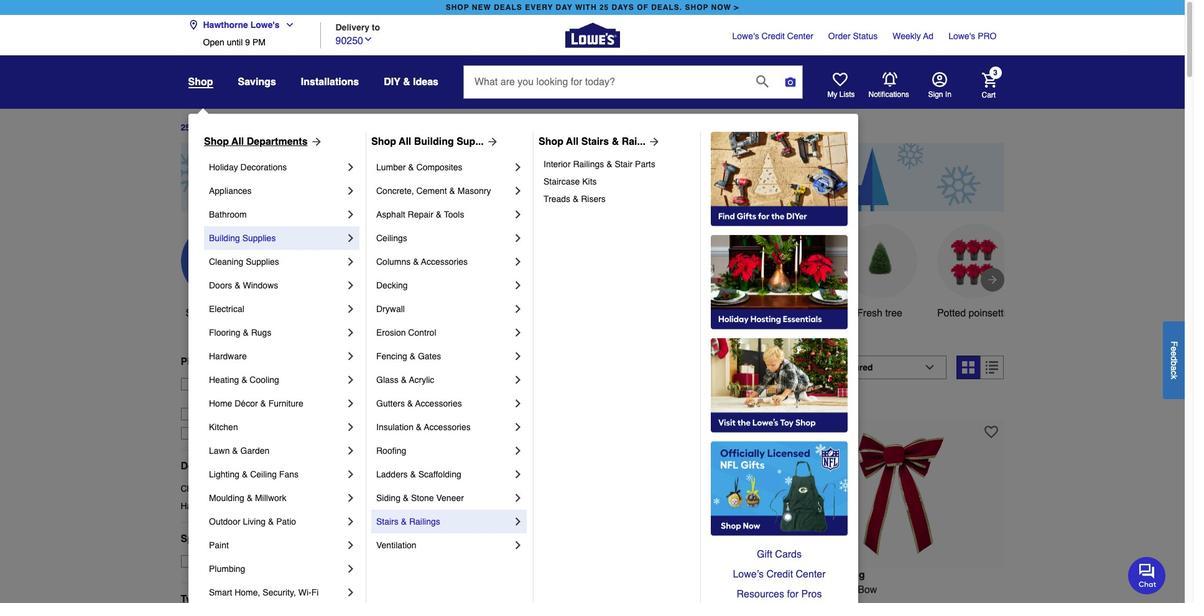 Task type: describe. For each thing, give the bounding box(es) containing it.
lawn & garden
[[209, 446, 270, 456]]

0 vertical spatial deals
[[227, 123, 250, 133]]

& inside 'link'
[[436, 210, 442, 220]]

masonry
[[458, 186, 491, 196]]

heating & cooling link
[[209, 368, 345, 392]]

& for flooring & rugs
[[243, 328, 249, 338]]

every
[[525, 3, 553, 12]]

lowe's home improvement account image
[[932, 72, 947, 87]]

paint
[[209, 541, 229, 551]]

lumber
[[376, 162, 406, 172]]

white inside button
[[773, 308, 798, 319]]

deals inside button
[[225, 308, 250, 319]]

shop new deals every day with 25 days of deals. shop now > link
[[443, 0, 742, 15]]

erosion control
[[376, 328, 436, 338]]

0 vertical spatial railings
[[573, 159, 604, 169]]

composites
[[417, 162, 463, 172]]

search image
[[756, 75, 769, 87]]

acrylic
[[409, 375, 434, 385]]

0 vertical spatial delivery
[[336, 22, 370, 32]]

diy
[[384, 77, 400, 88]]

b
[[1170, 361, 1180, 366]]

chevron right image for lumber & composites
[[512, 161, 524, 174]]

string inside 100-count 20.62-ft multicolor incandescent plug-in christmas string lights
[[663, 599, 689, 603]]

garden
[[241, 446, 270, 456]]

weekly
[[893, 31, 921, 41]]

lowe's up pm
[[251, 20, 280, 30]]

lowe's down free store pickup today at:
[[244, 392, 271, 402]]

fencing
[[376, 352, 407, 361]]

cleaning supplies
[[209, 257, 279, 267]]

a
[[1170, 366, 1180, 371]]

0 vertical spatial departments
[[247, 136, 308, 147]]

holiday living 8.5-in w red bow
[[797, 570, 877, 596]]

& for stairs & railings
[[401, 517, 407, 527]]

1 vertical spatial delivery
[[226, 356, 265, 368]]

fans
[[279, 470, 299, 480]]

asphalt
[[376, 210, 405, 220]]

control
[[408, 328, 436, 338]]

chevron right image for concrete, cement & masonry
[[512, 185, 524, 197]]

stair
[[615, 159, 633, 169]]

shop for shop
[[188, 77, 213, 88]]

& for diy & ideas
[[403, 77, 410, 88]]

on
[[203, 557, 215, 567]]

ventilation link
[[376, 534, 512, 557]]

officially licensed n f l gifts. shop now. image
[[711, 442, 848, 536]]

location image
[[188, 20, 198, 30]]

chevron right image for stairs & railings
[[512, 516, 524, 528]]

chevron right image for paint
[[345, 539, 357, 552]]

columns & accessories
[[376, 257, 468, 267]]

drywall
[[376, 304, 405, 314]]

chevron right image for ceilings
[[512, 232, 524, 244]]

roofing
[[376, 446, 406, 456]]

plumbing link
[[209, 557, 345, 581]]

1 horizontal spatial savings button
[[464, 224, 539, 321]]

chevron right image for insulation & accessories
[[512, 421, 524, 434]]

plug- inside holiday living 100-count 20.62-ft white incandescent plug- in christmas string lights
[[541, 585, 565, 596]]

plug- inside 100-count 20.62-ft multicolor incandescent plug-in christmas string lights
[[581, 599, 605, 603]]

supplies for building supplies
[[242, 233, 276, 243]]

chevron down image
[[363, 34, 373, 44]]

notifications
[[869, 90, 909, 99]]

gift cards
[[757, 549, 802, 561]]

& for fencing & gates
[[410, 352, 416, 361]]

hardware link
[[209, 345, 345, 368]]

w
[[825, 585, 834, 596]]

5013254527 element
[[797, 397, 855, 410]]

decorations for christmas decorations
[[222, 484, 269, 494]]

chevron right image for flooring & rugs
[[345, 327, 357, 339]]

2 shop from the left
[[685, 3, 709, 12]]

holiday for holiday decorations
[[209, 162, 238, 172]]

rugs
[[251, 328, 271, 338]]

stores
[[310, 392, 334, 402]]

hawthorne lowe's button
[[188, 12, 300, 37]]

chevron right image for siding & stone veneer
[[512, 492, 524, 505]]

arrow right image for shop all building sup...
[[484, 136, 499, 148]]

gates
[[418, 352, 441, 361]]

ceilings
[[376, 233, 407, 243]]

fast delivery
[[199, 429, 250, 438]]

hanukkah decorations
[[181, 501, 269, 511]]

198 products in holiday decorations
[[365, 362, 616, 379]]

sign in button
[[929, 72, 952, 100]]

order status
[[829, 31, 878, 41]]

in inside 100-count 20.62-ft multicolor incandescent plug-in christmas string lights
[[605, 599, 613, 603]]

lawn & garden link
[[209, 439, 345, 463]]

chevron right image for heating & cooling
[[345, 374, 357, 386]]

& for glass & acrylic
[[401, 375, 407, 385]]

& right décor
[[260, 399, 266, 409]]

& for lumber & composites
[[408, 162, 414, 172]]

hanging
[[672, 308, 709, 319]]

accessories for insulation & accessories
[[424, 422, 471, 432]]

shop all building sup...
[[371, 136, 484, 147]]

in inside button
[[946, 90, 952, 99]]

& right the cement in the left top of the page
[[449, 186, 455, 196]]

fresh
[[857, 308, 883, 319]]

& for siding & stone veneer
[[403, 493, 409, 503]]

lowe's home improvement logo image
[[565, 8, 620, 63]]

at:
[[297, 379, 307, 389]]

in inside holiday living 100-count 20.62-ft white incandescent plug- in christmas string lights
[[365, 599, 374, 603]]

décor
[[235, 399, 258, 409]]

in inside holiday living 8.5-in w red bow
[[814, 585, 822, 596]]

lumber & composites link
[[376, 156, 512, 179]]

diy & ideas button
[[384, 71, 439, 93]]

glass & acrylic
[[376, 375, 434, 385]]

shop for shop all building sup...
[[371, 136, 396, 147]]

chevron right image for glass & acrylic
[[512, 374, 524, 386]]

white inside holiday living 100-count 20.62-ft white incandescent plug- in christmas string lights
[[451, 585, 477, 596]]

electrical link
[[209, 297, 345, 321]]

pm
[[253, 37, 266, 47]]

days
[[193, 123, 214, 133]]

incandescent inside 100-count 20.62-ft multicolor incandescent plug-in christmas string lights
[[712, 585, 772, 596]]

living for patio
[[243, 517, 266, 527]]

decorations for holiday decorations
[[241, 162, 287, 172]]

days
[[612, 3, 634, 12]]

shop all departments link
[[204, 134, 323, 149]]

departments element
[[181, 460, 345, 473]]

cleaning
[[209, 257, 243, 267]]

of
[[637, 3, 649, 12]]

interior
[[544, 159, 571, 169]]

holiday decorations link
[[209, 156, 345, 179]]

shop all deals
[[186, 308, 250, 319]]

chevron right image for electrical
[[345, 303, 357, 315]]

plumbing
[[209, 564, 245, 574]]

all for deals
[[211, 308, 222, 319]]

lights inside 100-count 20.62-ft multicolor incandescent plug-in christmas string lights
[[692, 599, 718, 603]]

cement
[[417, 186, 447, 196]]

& for gutters & accessories
[[407, 399, 413, 409]]

interior railings & stair parts link
[[544, 156, 692, 173]]

home décor & furniture link
[[209, 392, 345, 416]]

with
[[575, 3, 597, 12]]

status
[[853, 31, 878, 41]]

tree
[[886, 308, 903, 319]]

shop new deals every day with 25 days of deals. shop now >
[[446, 3, 739, 12]]

grid view image
[[963, 361, 975, 374]]

all for departments
[[232, 136, 244, 147]]

credit for lowe's
[[762, 31, 785, 41]]

my lists
[[828, 90, 855, 99]]

chevron right image for kitchen
[[345, 421, 357, 434]]

100-count 20.62-ft multicolor incandescent plug-in christmas string lights
[[581, 585, 772, 603]]

lowe's home improvement lists image
[[833, 72, 848, 87]]

lowe's home improvement notification center image
[[882, 72, 897, 87]]

hanukkah
[[181, 501, 220, 511]]

bathroom link
[[209, 203, 345, 226]]

chevron right image for fencing & gates
[[512, 350, 524, 363]]

c
[[1170, 371, 1180, 375]]

list view image
[[986, 361, 999, 374]]

shop button
[[188, 76, 213, 88]]

2 e from the top
[[1170, 351, 1180, 356]]

roofing link
[[376, 439, 512, 463]]

electrical
[[209, 304, 244, 314]]

chevron right image for smart home, security, wi-fi
[[345, 587, 357, 599]]

chevron right image for decking
[[512, 279, 524, 292]]

compare for 5013254527 element
[[820, 399, 855, 408]]

lighting & ceiling fans link
[[209, 463, 345, 487]]

christmas inside 100-count 20.62-ft multicolor incandescent plug-in christmas string lights
[[616, 599, 660, 603]]

weekly ad link
[[893, 30, 934, 42]]

arrow right image for shop all departments
[[308, 136, 323, 148]]

100- inside 100-count 20.62-ft multicolor incandescent plug-in christmas string lights
[[581, 585, 601, 596]]

flooring & rugs link
[[209, 321, 345, 345]]

visit the lowe's toy shop. image
[[711, 338, 848, 433]]

fi
[[311, 588, 319, 598]]

hanukkah decorations link
[[181, 500, 345, 513]]

veneer
[[436, 493, 464, 503]]

& left rai...
[[612, 136, 619, 147]]

drywall link
[[376, 297, 512, 321]]

& for pickup & delivery
[[216, 356, 223, 368]]

resources for pros link
[[711, 585, 848, 603]]

lowe's credit center link
[[711, 565, 848, 585]]

special
[[181, 534, 216, 545]]

chevron right image for plumbing
[[345, 563, 357, 575]]

hawthorne for hawthorne lowe's & nearby stores
[[199, 392, 242, 402]]

savings inside button
[[484, 308, 519, 319]]

led
[[398, 308, 417, 319]]



Task type: locate. For each thing, give the bounding box(es) containing it.
1 vertical spatial deals
[[225, 308, 250, 319]]

25 days of deals. shop new deals every day. while supplies last. image
[[181, 143, 1004, 211]]

center for lowe's credit center
[[788, 31, 814, 41]]

& left gates
[[410, 352, 416, 361]]

0 horizontal spatial shop
[[446, 3, 469, 12]]

count inside 100-count 20.62-ft multicolor incandescent plug-in christmas string lights
[[601, 585, 628, 596]]

0 vertical spatial hawthorne
[[203, 20, 248, 30]]

e up d
[[1170, 346, 1180, 351]]

chevron right image for hardware
[[345, 350, 357, 363]]

order status link
[[829, 30, 878, 42]]

90250
[[336, 35, 363, 46]]

& right doors in the top left of the page
[[235, 281, 241, 291]]

accessories up insulation & accessories link
[[415, 399, 462, 409]]

0 horizontal spatial in
[[365, 599, 374, 603]]

& for lighting & ceiling fans
[[242, 470, 248, 480]]

0 vertical spatial building
[[414, 136, 454, 147]]

2 incandescent from the left
[[712, 585, 772, 596]]

all up lumber
[[399, 136, 411, 147]]

1001813120 element
[[365, 397, 424, 410]]

0 horizontal spatial pickup
[[181, 356, 213, 368]]

0 horizontal spatial in
[[456, 362, 467, 379]]

today
[[271, 379, 295, 389]]

flooring & rugs
[[209, 328, 271, 338]]

lowe's
[[251, 20, 280, 30], [733, 31, 759, 41], [949, 31, 976, 41], [244, 392, 271, 402]]

security,
[[263, 588, 296, 598]]

credit for lowe's
[[767, 569, 793, 580]]

string down ventilation link
[[424, 599, 450, 603]]

1 horizontal spatial departments
[[247, 136, 308, 147]]

2 100- from the left
[[581, 585, 601, 596]]

decorations for hanukkah decorations
[[222, 501, 269, 511]]

decking
[[376, 281, 408, 291]]

ft inside holiday living 100-count 20.62-ft white incandescent plug- in christmas string lights
[[443, 585, 448, 596]]

100- inside holiday living 100-count 20.62-ft white incandescent plug- in christmas string lights
[[365, 585, 385, 596]]

0 horizontal spatial arrow right image
[[308, 136, 323, 148]]

resources for pros
[[737, 589, 822, 600]]

1 horizontal spatial shop
[[371, 136, 396, 147]]

arrow right image up poinsettia
[[986, 274, 999, 286]]

all
[[232, 136, 244, 147], [399, 136, 411, 147], [566, 136, 579, 147], [211, 308, 222, 319]]

hawthorne up open until 9 pm
[[203, 20, 248, 30]]

chevron right image for doors & windows
[[345, 279, 357, 292]]

2 count from the left
[[601, 585, 628, 596]]

living inside holiday living 8.5-in w red bow
[[836, 570, 865, 581]]

stairs down siding
[[376, 517, 399, 527]]

&
[[403, 77, 410, 88], [612, 136, 619, 147], [607, 159, 612, 169], [408, 162, 414, 172], [449, 186, 455, 196], [573, 194, 579, 204], [436, 210, 442, 220], [413, 257, 419, 267], [235, 281, 241, 291], [243, 328, 249, 338], [410, 352, 416, 361], [216, 356, 223, 368], [241, 375, 247, 385], [401, 375, 407, 385], [273, 392, 279, 402], [260, 399, 266, 409], [407, 399, 413, 409], [416, 422, 422, 432], [232, 446, 238, 456], [242, 470, 248, 480], [410, 470, 416, 480], [247, 493, 253, 503], [403, 493, 409, 503], [268, 517, 274, 527], [401, 517, 407, 527]]

2 vertical spatial delivery
[[219, 429, 250, 438]]

ft left multicolor
[[659, 585, 664, 596]]

2 shop from the left
[[371, 136, 396, 147]]

delivery up 90250
[[336, 22, 370, 32]]

center for lowe's credit center
[[796, 569, 826, 580]]

chevron right image for moulding & millwork
[[345, 492, 357, 505]]

chevron right image for building supplies
[[345, 232, 357, 244]]

& right lawn
[[232, 446, 238, 456]]

all for building
[[399, 136, 411, 147]]

& for doors & windows
[[235, 281, 241, 291]]

1 compare from the left
[[388, 399, 424, 408]]

building up cleaning
[[209, 233, 240, 243]]

& for columns & accessories
[[413, 257, 419, 267]]

accessories down ceilings link
[[421, 257, 468, 267]]

decorations inside the hanukkah decorations 'link'
[[222, 501, 269, 511]]

columns
[[376, 257, 411, 267]]

1 vertical spatial savings
[[484, 308, 519, 319]]

deals up flooring & rugs at the left of page
[[225, 308, 250, 319]]

0 horizontal spatial white
[[451, 585, 477, 596]]

0 horizontal spatial 20.62-
[[415, 585, 443, 596]]

kits
[[582, 177, 597, 187]]

198
[[365, 362, 390, 379]]

chevron right image for asphalt repair & tools
[[512, 208, 524, 221]]

living inside holiday living 100-count 20.62-ft white incandescent plug- in christmas string lights
[[404, 570, 433, 581]]

credit up search 'icon'
[[762, 31, 785, 41]]

delivery to
[[336, 22, 380, 32]]

christmas inside holiday living 100-count 20.62-ft white incandescent plug- in christmas string lights
[[376, 599, 421, 603]]

1 horizontal spatial railings
[[573, 159, 604, 169]]

& right 'diy'
[[403, 77, 410, 88]]

glass
[[376, 375, 399, 385]]

0 vertical spatial white
[[773, 308, 798, 319]]

shop for shop all departments
[[204, 136, 229, 147]]

accessories inside columns & accessories link
[[421, 257, 468, 267]]

& left the 'risers'
[[573, 194, 579, 204]]

& left the stair
[[607, 159, 612, 169]]

0 horizontal spatial incandescent
[[479, 585, 539, 596]]

arrow right image inside shop all building sup... link
[[484, 136, 499, 148]]

delivery up lawn & garden
[[219, 429, 250, 438]]

1 horizontal spatial stairs
[[582, 136, 609, 147]]

plug-
[[541, 585, 565, 596], [581, 599, 605, 603]]

& up heating
[[216, 356, 223, 368]]

& right the store
[[241, 375, 247, 385]]

3
[[994, 69, 998, 77]]

holiday hosting essentials. image
[[711, 235, 848, 330]]

asphalt repair & tools link
[[376, 203, 512, 226]]

1 vertical spatial shop
[[186, 308, 209, 319]]

chevron right image for outdoor living & patio
[[345, 516, 357, 528]]

0 vertical spatial credit
[[762, 31, 785, 41]]

living down the hanukkah decorations 'link'
[[243, 517, 266, 527]]

& left patio
[[268, 517, 274, 527]]

chevron right image for roofing
[[512, 445, 524, 457]]

chevron right image for columns & accessories
[[512, 256, 524, 268]]

90250 button
[[336, 32, 373, 48]]

center up '8.5-'
[[796, 569, 826, 580]]

1 horizontal spatial 25
[[600, 3, 609, 12]]

lights down multicolor
[[692, 599, 718, 603]]

accessories for gutters & accessories
[[415, 399, 462, 409]]

deals
[[494, 3, 522, 12]]

installations button
[[301, 71, 359, 93]]

supplies up cleaning supplies
[[242, 233, 276, 243]]

holiday inside holiday living 100-count 20.62-ft white incandescent plug- in christmas string lights
[[365, 570, 401, 581]]

insulation
[[376, 422, 414, 432]]

0 vertical spatial plug-
[[541, 585, 565, 596]]

holiday living 100-count 20.62-ft white incandescent plug- in christmas string lights
[[365, 570, 565, 603]]

1 horizontal spatial arrow right image
[[986, 274, 999, 286]]

stairs
[[582, 136, 609, 147], [376, 517, 399, 527]]

0 vertical spatial savings
[[238, 77, 276, 88]]

0 vertical spatial stairs
[[582, 136, 609, 147]]

1 horizontal spatial arrow right image
[[484, 136, 499, 148]]

1 vertical spatial white
[[451, 585, 477, 596]]

1 vertical spatial supplies
[[246, 257, 279, 267]]

1 arrow right image from the left
[[308, 136, 323, 148]]

shop left new
[[446, 3, 469, 12]]

paint link
[[209, 534, 345, 557]]

Search Query text field
[[464, 66, 747, 98]]

in up gutters & accessories link
[[456, 362, 467, 379]]

1 vertical spatial stairs
[[376, 517, 399, 527]]

supplies
[[242, 233, 276, 243], [246, 257, 279, 267]]

1 horizontal spatial string
[[663, 599, 689, 603]]

1 vertical spatial accessories
[[415, 399, 462, 409]]

0 horizontal spatial building
[[209, 233, 240, 243]]

1 vertical spatial center
[[796, 569, 826, 580]]

& left tools
[[436, 210, 442, 220]]

kitchen
[[209, 422, 238, 432]]

0 horizontal spatial arrow right image
[[646, 136, 661, 148]]

chevron right image for lawn & garden
[[345, 445, 357, 457]]

1 count from the left
[[385, 585, 412, 596]]

deals right the of
[[227, 123, 250, 133]]

lawn
[[209, 446, 230, 456]]

credit inside lowe's credit center link
[[767, 569, 793, 580]]

1 horizontal spatial lights
[[692, 599, 718, 603]]

potted
[[937, 308, 966, 319]]

pickup up free
[[181, 356, 213, 368]]

1 string from the left
[[424, 599, 450, 603]]

1 vertical spatial in
[[814, 585, 822, 596]]

0 vertical spatial center
[[788, 31, 814, 41]]

0 horizontal spatial string
[[424, 599, 450, 603]]

1 vertical spatial building
[[209, 233, 240, 243]]

hawthorne down the store
[[199, 392, 242, 402]]

1 horizontal spatial compare
[[820, 399, 855, 408]]

arrow right image inside shop all departments link
[[308, 136, 323, 148]]

pickup up the hawthorne lowe's & nearby stores button
[[243, 379, 269, 389]]

chevron right image for appliances
[[345, 185, 357, 197]]

& for heating & cooling
[[241, 375, 247, 385]]

20.62- down ventilation link
[[415, 585, 443, 596]]

appliances link
[[209, 179, 345, 203]]

ft down ventilation link
[[443, 585, 448, 596]]

1 horizontal spatial 100-
[[581, 585, 601, 596]]

chevron right image
[[345, 161, 357, 174], [512, 161, 524, 174], [512, 185, 524, 197], [512, 208, 524, 221], [345, 279, 357, 292], [512, 303, 524, 315], [345, 327, 357, 339], [512, 327, 524, 339], [512, 350, 524, 363], [512, 374, 524, 386], [345, 398, 357, 410], [512, 398, 524, 410], [512, 421, 524, 434], [512, 445, 524, 457], [345, 516, 357, 528], [345, 539, 357, 552], [512, 539, 524, 552]]

heart outline image
[[769, 425, 783, 439]]

holiday inside holiday decorations link
[[209, 162, 238, 172]]

bathroom
[[209, 210, 247, 220]]

1 vertical spatial plug-
[[581, 599, 605, 603]]

decorations inside christmas decorations link
[[222, 484, 269, 494]]

chevron right image for erosion control
[[512, 327, 524, 339]]

0 vertical spatial 25
[[600, 3, 609, 12]]

& left rugs
[[243, 328, 249, 338]]

railings up kits
[[573, 159, 604, 169]]

1 20.62- from the left
[[415, 585, 443, 596]]

railings down stone
[[409, 517, 440, 527]]

2 lights from the left
[[692, 599, 718, 603]]

20.62- left multicolor
[[631, 585, 659, 596]]

string inside holiday living 100-count 20.62-ft white incandescent plug- in christmas string lights
[[424, 599, 450, 603]]

& for treads & risers
[[573, 194, 579, 204]]

& left the millwork
[[247, 493, 253, 503]]

& up ventilation
[[401, 517, 407, 527]]

& right "glass"
[[401, 375, 407, 385]]

1 horizontal spatial ft
[[659, 585, 664, 596]]

concrete,
[[376, 186, 414, 196]]

1 shop from the left
[[204, 136, 229, 147]]

moulding
[[209, 493, 244, 503]]

& down today
[[273, 392, 279, 402]]

25 inside shop new deals every day with 25 days of deals. shop now > link
[[600, 3, 609, 12]]

holiday for holiday living 100-count 20.62-ft white incandescent plug- in christmas string lights
[[365, 570, 401, 581]]

chevron right image for drywall
[[512, 303, 524, 315]]

1 horizontal spatial in
[[814, 585, 822, 596]]

treads & risers link
[[544, 190, 692, 208]]

f
[[1170, 341, 1180, 346]]

chevron right image for bathroom
[[345, 208, 357, 221]]

holiday
[[209, 162, 238, 172], [472, 362, 526, 379], [365, 570, 401, 581], [797, 570, 833, 581]]

shop up lumber
[[371, 136, 396, 147]]

ft
[[443, 585, 448, 596], [659, 585, 664, 596]]

diy & ideas
[[384, 77, 439, 88]]

building up composites
[[414, 136, 454, 147]]

20.62- inside 100-count 20.62-ft multicolor incandescent plug-in christmas string lights
[[631, 585, 659, 596]]

shop down open
[[188, 77, 213, 88]]

1 horizontal spatial incandescent
[[712, 585, 772, 596]]

heating
[[209, 375, 239, 385]]

insulation & accessories link
[[376, 416, 512, 439]]

& left ceiling
[[242, 470, 248, 480]]

100-
[[365, 585, 385, 596], [581, 585, 601, 596]]

1 100- from the left
[[365, 585, 385, 596]]

shop down 25 days of deals link
[[204, 136, 229, 147]]

20.62- inside holiday living 100-count 20.62-ft white incandescent plug- in christmas string lights
[[415, 585, 443, 596]]

chevron right image for gutters & accessories
[[512, 398, 524, 410]]

living for count
[[404, 570, 433, 581]]

furniture
[[269, 399, 303, 409]]

arrow right image up parts
[[646, 136, 661, 148]]

accessories down gutters & accessories link
[[424, 422, 471, 432]]

chevron right image for ventilation
[[512, 539, 524, 552]]

1 lights from the left
[[453, 599, 479, 603]]

pickup & delivery
[[181, 356, 265, 368]]

0 horizontal spatial christmas
[[181, 484, 220, 494]]

hawthorne for hawthorne lowe's
[[203, 20, 248, 30]]

lowe's down > at top
[[733, 31, 759, 41]]

0 horizontal spatial savings
[[238, 77, 276, 88]]

shop for shop all deals
[[186, 308, 209, 319]]

chevron right image for ladders & scaffolding
[[512, 468, 524, 481]]

stairs up interior railings & stair parts
[[582, 136, 609, 147]]

1 horizontal spatial living
[[404, 570, 433, 581]]

2 compare from the left
[[820, 399, 855, 408]]

camera image
[[784, 76, 797, 88]]

of
[[216, 123, 224, 133]]

departments up holiday decorations link
[[247, 136, 308, 147]]

all for stairs
[[566, 136, 579, 147]]

& for ladders & scaffolding
[[410, 470, 416, 480]]

0 vertical spatial arrow right image
[[646, 136, 661, 148]]

ideas
[[413, 77, 439, 88]]

credit
[[762, 31, 785, 41], [767, 569, 793, 580]]

0 horizontal spatial count
[[385, 585, 412, 596]]

shop up interior
[[539, 136, 564, 147]]

incandescent inside holiday living 100-count 20.62-ft white incandescent plug- in christmas string lights
[[479, 585, 539, 596]]

1 vertical spatial railings
[[409, 517, 440, 527]]

chat invite button image
[[1129, 557, 1167, 595]]

decorations inside holiday decorations link
[[241, 162, 287, 172]]

doors & windows
[[209, 281, 278, 291]]

all up flooring
[[211, 308, 222, 319]]

0 horizontal spatial lights
[[453, 599, 479, 603]]

supplies for cleaning supplies
[[246, 257, 279, 267]]

siding
[[376, 493, 401, 503]]

0 horizontal spatial savings button
[[238, 71, 276, 93]]

shop left electrical
[[186, 308, 209, 319]]

home décor & furniture
[[209, 399, 303, 409]]

arrow right image
[[308, 136, 323, 148], [484, 136, 499, 148]]

fencing & gates link
[[376, 345, 512, 368]]

sup...
[[457, 136, 484, 147]]

1 vertical spatial pickup
[[243, 379, 269, 389]]

& left stone
[[403, 493, 409, 503]]

& for lawn & garden
[[232, 446, 238, 456]]

chevron down image
[[280, 20, 295, 30]]

1 vertical spatial hawthorne
[[199, 392, 242, 402]]

1 horizontal spatial savings
[[484, 308, 519, 319]]

deals
[[227, 123, 250, 133], [225, 308, 250, 319]]

0 horizontal spatial stairs
[[376, 517, 399, 527]]

1 vertical spatial arrow right image
[[986, 274, 999, 286]]

all down 25 days of deals link
[[232, 136, 244, 147]]

& down gutters & accessories
[[416, 422, 422, 432]]

lighting
[[209, 470, 240, 480]]

0 horizontal spatial 100-
[[365, 585, 385, 596]]

arrow right image
[[646, 136, 661, 148], [986, 274, 999, 286]]

railings
[[573, 159, 604, 169], [409, 517, 440, 527]]

living up red
[[836, 570, 865, 581]]

holiday for holiday living 8.5-in w red bow
[[797, 570, 833, 581]]

compare inside 1001813120 element
[[388, 399, 424, 408]]

erosion control link
[[376, 321, 512, 345]]

None search field
[[463, 65, 803, 110]]

1 horizontal spatial christmas
[[376, 599, 421, 603]]

& right lumber
[[408, 162, 414, 172]]

savings down pm
[[238, 77, 276, 88]]

2 vertical spatial accessories
[[424, 422, 471, 432]]

0 horizontal spatial 25
[[181, 123, 190, 133]]

1 vertical spatial 25
[[181, 123, 190, 133]]

2 horizontal spatial living
[[836, 570, 865, 581]]

0 vertical spatial supplies
[[242, 233, 276, 243]]

shop all stairs & rai...
[[539, 136, 646, 147]]

2 ft from the left
[[659, 585, 664, 596]]

25 right with
[[600, 3, 609, 12]]

0 horizontal spatial railings
[[409, 517, 440, 527]]

holiday decorations
[[209, 162, 287, 172]]

0 vertical spatial shop
[[188, 77, 213, 88]]

all inside button
[[211, 308, 222, 319]]

1 horizontal spatial in
[[605, 599, 613, 603]]

arrow right image up holiday decorations link
[[308, 136, 323, 148]]

0 vertical spatial in
[[456, 362, 467, 379]]

heart outline image
[[985, 425, 999, 439]]

1 horizontal spatial white
[[773, 308, 798, 319]]

ft inside 100-count 20.62-ft multicolor incandescent plug-in christmas string lights
[[659, 585, 664, 596]]

1 ft from the left
[[443, 585, 448, 596]]

accessories inside insulation & accessories link
[[424, 422, 471, 432]]

smart
[[209, 588, 232, 598]]

e up b
[[1170, 351, 1180, 356]]

chevron right image for cleaning supplies
[[345, 256, 357, 268]]

resources
[[737, 589, 785, 600]]

1 vertical spatial savings button
[[464, 224, 539, 321]]

2 string from the left
[[663, 599, 689, 603]]

d
[[1170, 356, 1180, 361]]

string down multicolor
[[663, 599, 689, 603]]

living down ventilation
[[404, 570, 433, 581]]

accessories for columns & accessories
[[421, 257, 468, 267]]

& for insulation & accessories
[[416, 422, 422, 432]]

1 incandescent from the left
[[479, 585, 539, 596]]

accessories inside gutters & accessories link
[[415, 399, 462, 409]]

potted poinsettia
[[937, 308, 1012, 319]]

center
[[788, 31, 814, 41], [796, 569, 826, 580]]

25 left days
[[181, 123, 190, 133]]

shop for shop all stairs & rai...
[[539, 136, 564, 147]]

1 horizontal spatial count
[[601, 585, 628, 596]]

all up interior
[[566, 136, 579, 147]]

1 shop from the left
[[446, 3, 469, 12]]

2 horizontal spatial in
[[946, 90, 952, 99]]

& right gutters
[[407, 399, 413, 409]]

free store pickup today at:
[[199, 379, 307, 389]]

building supplies link
[[209, 226, 345, 250]]

chevron right image for home décor & furniture
[[345, 398, 357, 410]]

1 horizontal spatial plug-
[[581, 599, 605, 603]]

count
[[385, 585, 412, 596], [601, 585, 628, 596]]

2 arrow right image from the left
[[484, 136, 499, 148]]

lights down ventilation link
[[453, 599, 479, 603]]

ladders & scaffolding
[[376, 470, 461, 480]]

1 vertical spatial departments
[[181, 461, 242, 472]]

fast
[[199, 429, 216, 438]]

lights inside holiday living 100-count 20.62-ft white incandescent plug- in christmas string lights
[[453, 599, 479, 603]]

savings up 198 products in holiday decorations
[[484, 308, 519, 319]]

shop
[[204, 136, 229, 147], [371, 136, 396, 147], [539, 136, 564, 147]]

0 horizontal spatial departments
[[181, 461, 242, 472]]

1 horizontal spatial pickup
[[243, 379, 269, 389]]

100-count 20.62-ft multicolor incandescent plug-in christmas string lights link
[[581, 570, 789, 603]]

ladders
[[376, 470, 408, 480]]

living for in
[[836, 570, 865, 581]]

chevron right image
[[345, 185, 357, 197], [345, 208, 357, 221], [345, 232, 357, 244], [512, 232, 524, 244], [345, 256, 357, 268], [512, 256, 524, 268], [512, 279, 524, 292], [345, 303, 357, 315], [345, 350, 357, 363], [345, 374, 357, 386], [345, 421, 357, 434], [345, 445, 357, 457], [345, 468, 357, 481], [512, 468, 524, 481], [345, 492, 357, 505], [512, 492, 524, 505], [512, 516, 524, 528], [345, 563, 357, 575], [345, 587, 357, 599]]

shop inside button
[[186, 308, 209, 319]]

& right the columns
[[413, 257, 419, 267]]

0 horizontal spatial ft
[[443, 585, 448, 596]]

holiday inside holiday living 8.5-in w red bow
[[797, 570, 833, 581]]

installations
[[301, 77, 359, 88]]

0 horizontal spatial living
[[243, 517, 266, 527]]

chevron right image for holiday decorations
[[345, 161, 357, 174]]

1 horizontal spatial 20.62-
[[631, 585, 659, 596]]

staircase
[[544, 177, 580, 187]]

compare for 1001813120 element
[[388, 399, 424, 408]]

2 horizontal spatial christmas
[[616, 599, 660, 603]]

1 horizontal spatial building
[[414, 136, 454, 147]]

arrow right image inside shop all stairs & rai... link
[[646, 136, 661, 148]]

free
[[199, 379, 217, 389]]

0 horizontal spatial shop
[[204, 136, 229, 147]]

& for moulding & millwork
[[247, 493, 253, 503]]

1 horizontal spatial shop
[[685, 3, 709, 12]]

outdoor living & patio
[[209, 517, 296, 527]]

1 vertical spatial credit
[[767, 569, 793, 580]]

in left w
[[814, 585, 822, 596]]

sign in
[[929, 90, 952, 99]]

compare inside 5013254527 element
[[820, 399, 855, 408]]

3 shop from the left
[[539, 136, 564, 147]]

my
[[828, 90, 838, 99]]

0 horizontal spatial plug-
[[541, 585, 565, 596]]

nearby
[[281, 392, 308, 402]]

arrow right image up "masonry"
[[484, 136, 499, 148]]

count inside holiday living 100-count 20.62-ft white incandescent plug- in christmas string lights
[[385, 585, 412, 596]]

lowe's left pro
[[949, 31, 976, 41]]

find gifts for the diyer. image
[[711, 132, 848, 226]]

insulation & accessories
[[376, 422, 471, 432]]

lowe's home improvement cart image
[[982, 72, 997, 87]]

windows
[[243, 281, 278, 291]]

shop
[[446, 3, 469, 12], [685, 3, 709, 12]]

kitchen link
[[209, 416, 345, 439]]

delivery up heating & cooling
[[226, 356, 265, 368]]

credit up resources for pros link
[[767, 569, 793, 580]]

chevron right image for lighting & ceiling fans
[[345, 468, 357, 481]]

0 vertical spatial pickup
[[181, 356, 213, 368]]

credit inside lowe's credit center link
[[762, 31, 785, 41]]

1 e from the top
[[1170, 346, 1180, 351]]

shop left now at right
[[685, 3, 709, 12]]

departments down lawn
[[181, 461, 242, 472]]

living
[[243, 517, 266, 527], [404, 570, 433, 581], [836, 570, 865, 581]]

0 vertical spatial accessories
[[421, 257, 468, 267]]

0 horizontal spatial compare
[[388, 399, 424, 408]]

2 20.62- from the left
[[631, 585, 659, 596]]

supplies up windows
[[246, 257, 279, 267]]

0 vertical spatial savings button
[[238, 71, 276, 93]]

2 horizontal spatial shop
[[539, 136, 564, 147]]

& right ladders
[[410, 470, 416, 480]]

center left order
[[788, 31, 814, 41]]

my lists link
[[828, 72, 855, 100]]

shop all building sup... link
[[371, 134, 499, 149]]



Task type: vqa. For each thing, say whether or not it's contained in the screenshot.
the left Nickel
no



